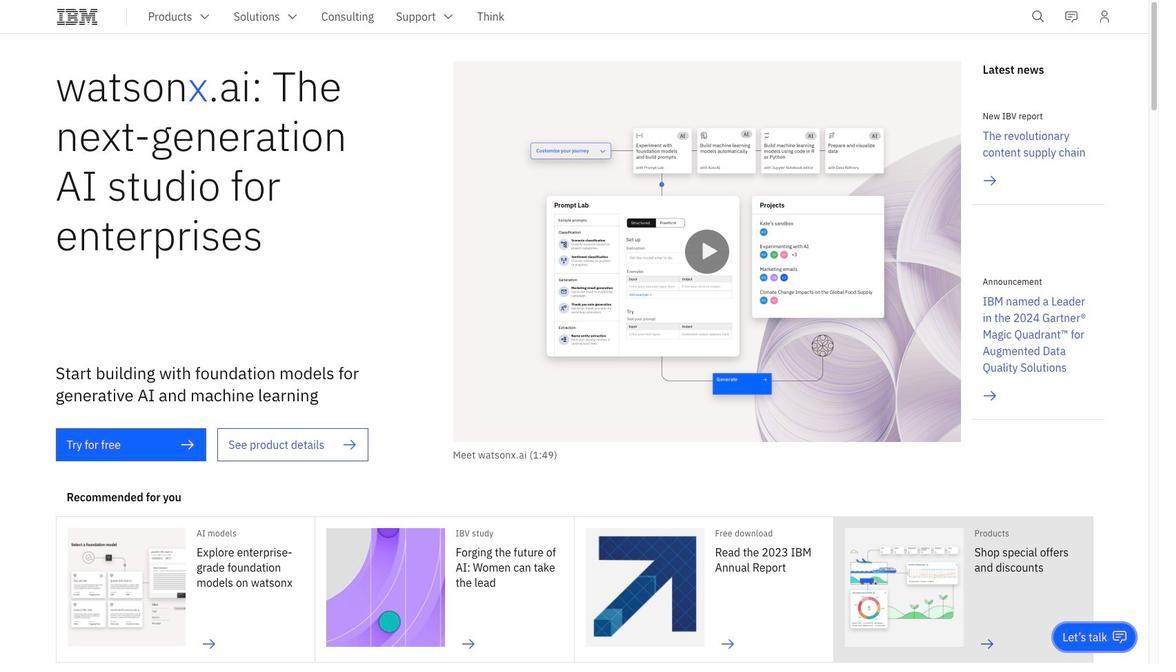 Task type: locate. For each thing, give the bounding box(es) containing it.
let's talk element
[[1063, 630, 1107, 645]]



